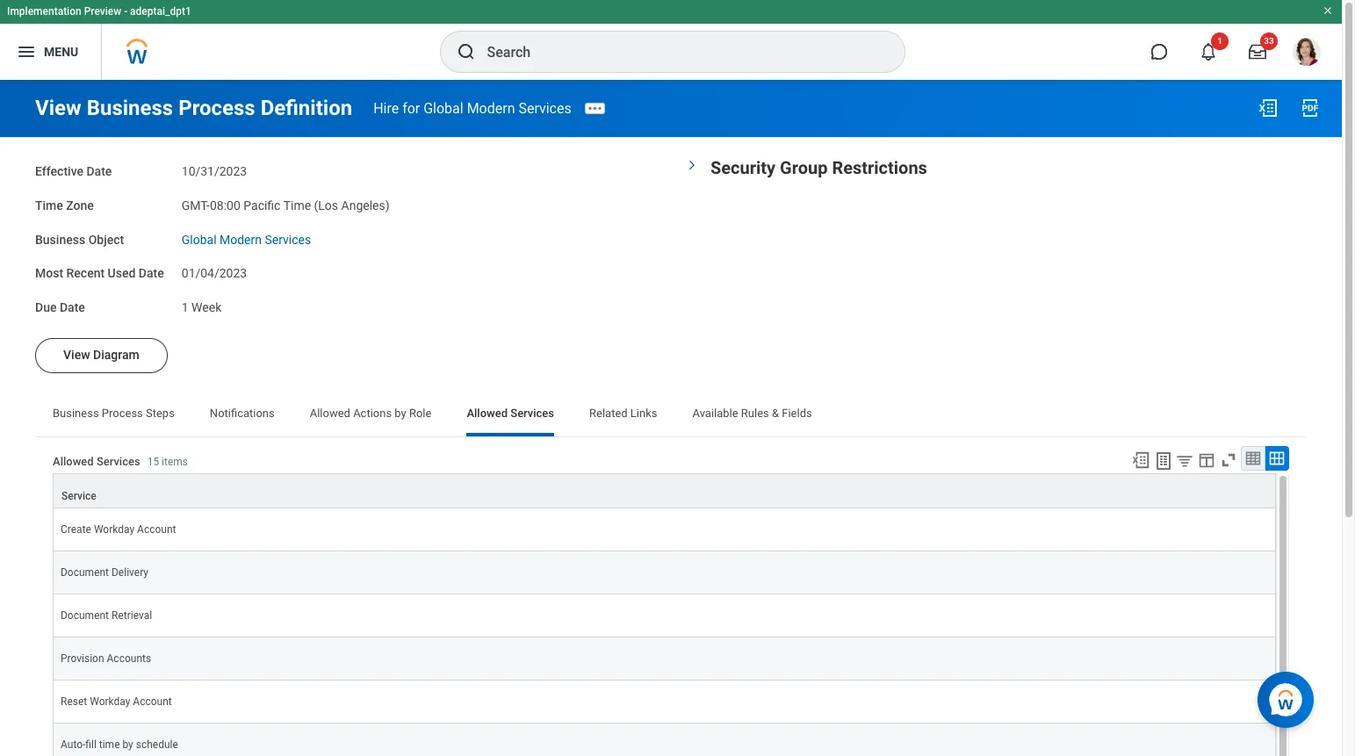 Task type: locate. For each thing, give the bounding box(es) containing it.
allowed right role
[[467, 407, 508, 420]]

modern
[[467, 100, 515, 116], [220, 232, 262, 246]]

1 vertical spatial modern
[[220, 232, 262, 246]]

allowed left actions on the bottom
[[310, 407, 350, 420]]

delivery
[[112, 566, 148, 579]]

1 inside view business process definition "main content"
[[182, 300, 189, 314]]

tab list inside view business process definition "main content"
[[35, 394, 1307, 436]]

0 horizontal spatial 1
[[182, 300, 189, 314]]

account up schedule
[[133, 696, 172, 708]]

export to excel image left view printable version (pdf) image on the right of the page
[[1258, 98, 1279, 119]]

preview
[[84, 5, 121, 18]]

33 button
[[1239, 33, 1278, 71]]

toolbar
[[1124, 446, 1290, 473]]

service row
[[53, 473, 1276, 508]]

workday right the reset
[[90, 696, 130, 708]]

workday inside create workday account element
[[94, 523, 135, 536]]

allowed up service
[[53, 455, 94, 468]]

1 inside button
[[1218, 36, 1223, 46]]

0 horizontal spatial time
[[35, 198, 63, 212]]

related links
[[589, 407, 658, 420]]

allowed services 15 items
[[53, 455, 188, 468]]

0 vertical spatial view
[[35, 96, 81, 120]]

week
[[192, 300, 222, 314]]

global right for at the top left of page
[[424, 100, 464, 116]]

allowed
[[310, 407, 350, 420], [467, 407, 508, 420], [53, 455, 94, 468]]

allowed actions by role
[[310, 407, 432, 420]]

workday right create
[[94, 523, 135, 536]]

by right time
[[123, 739, 133, 751]]

pacific
[[244, 198, 281, 212]]

1 vertical spatial export to excel image
[[1131, 450, 1151, 470]]

1 horizontal spatial modern
[[467, 100, 515, 116]]

2 document from the top
[[61, 610, 109, 622]]

account
[[137, 523, 176, 536], [133, 696, 172, 708]]

auto-fill time by schedule element
[[61, 735, 178, 751]]

effective date element
[[182, 154, 247, 180]]

0 vertical spatial workday
[[94, 523, 135, 536]]

0 horizontal spatial export to excel image
[[1131, 450, 1151, 470]]

table image
[[1245, 450, 1262, 467]]

2 horizontal spatial date
[[139, 266, 164, 280]]

2 vertical spatial business
[[53, 407, 99, 420]]

workday for reset
[[90, 696, 130, 708]]

1 horizontal spatial global
[[424, 100, 464, 116]]

1 button
[[1189, 33, 1229, 71]]

1 horizontal spatial date
[[86, 164, 112, 178]]

0 vertical spatial 1
[[1218, 36, 1223, 46]]

business
[[87, 96, 173, 120], [35, 232, 85, 246], [53, 407, 99, 420]]

business inside tab list
[[53, 407, 99, 420]]

1 vertical spatial workday
[[90, 696, 130, 708]]

1 vertical spatial account
[[133, 696, 172, 708]]

document up 'provision' on the bottom left of page
[[61, 610, 109, 622]]

(los
[[314, 198, 338, 212]]

business down view diagram button
[[53, 407, 99, 420]]

by left role
[[395, 407, 406, 420]]

1 left week
[[182, 300, 189, 314]]

1 document from the top
[[61, 566, 109, 579]]

inbox large image
[[1249, 43, 1267, 61]]

view diagram button
[[35, 338, 168, 373]]

actions
[[353, 407, 392, 420]]

view printable version (pdf) image
[[1300, 98, 1321, 119]]

restrictions
[[832, 157, 928, 178]]

view down menu
[[35, 96, 81, 120]]

0 horizontal spatial process
[[102, 407, 143, 420]]

recent
[[66, 266, 105, 280]]

1 horizontal spatial by
[[395, 407, 406, 420]]

group
[[780, 157, 828, 178]]

accounts
[[107, 653, 151, 665]]

for
[[402, 100, 420, 116]]

business for business object
[[35, 232, 85, 246]]

account for reset workday account
[[133, 696, 172, 708]]

view diagram
[[63, 348, 139, 362]]

reset workday account element
[[61, 692, 172, 708]]

items
[[162, 456, 188, 468]]

view for view business process definition
[[35, 96, 81, 120]]

by
[[395, 407, 406, 420], [123, 739, 133, 751]]

create workday account
[[61, 523, 176, 536]]

security group restrictions
[[711, 157, 928, 178]]

modern down search icon
[[467, 100, 515, 116]]

1 vertical spatial 1
[[182, 300, 189, 314]]

tab list
[[35, 394, 1307, 436]]

fields
[[782, 407, 812, 420]]

1 vertical spatial business
[[35, 232, 85, 246]]

1 horizontal spatial allowed
[[310, 407, 350, 420]]

click to view/edit grid preferences image
[[1197, 450, 1217, 470]]

time left zone
[[35, 198, 63, 212]]

view
[[35, 96, 81, 120], [63, 348, 90, 362]]

2 vertical spatial date
[[60, 300, 85, 314]]

retrieval
[[112, 610, 152, 622]]

close environment banner image
[[1323, 5, 1334, 16]]

gmt-08:00 pacific time (los angeles)
[[182, 198, 390, 212]]

allowed services
[[467, 407, 554, 420]]

1 for 1
[[1218, 36, 1223, 46]]

allowed for allowed services
[[467, 407, 508, 420]]

1 horizontal spatial 1
[[1218, 36, 1223, 46]]

create workday account element
[[61, 520, 176, 536]]

date up zone
[[86, 164, 112, 178]]

modern down 08:00
[[220, 232, 262, 246]]

1
[[1218, 36, 1223, 46], [182, 300, 189, 314]]

2 horizontal spatial allowed
[[467, 407, 508, 420]]

document delivery
[[61, 566, 148, 579]]

document retrieval element
[[61, 606, 152, 622]]

account up delivery on the left bottom of page
[[137, 523, 176, 536]]

2 time from the left
[[283, 198, 311, 212]]

0 vertical spatial global
[[424, 100, 464, 116]]

0 vertical spatial by
[[395, 407, 406, 420]]

0 horizontal spatial date
[[60, 300, 85, 314]]

process inside tab list
[[102, 407, 143, 420]]

document retrieval
[[61, 610, 152, 622]]

&
[[772, 407, 779, 420]]

business down time zone
[[35, 232, 85, 246]]

1 right notifications large icon
[[1218, 36, 1223, 46]]

process
[[178, 96, 255, 120], [102, 407, 143, 420]]

1 vertical spatial by
[[123, 739, 133, 751]]

export to excel image
[[1258, 98, 1279, 119], [1131, 450, 1151, 470]]

business up effective date
[[87, 96, 173, 120]]

view inside button
[[63, 348, 90, 362]]

export to excel image left export to worksheets icon
[[1131, 450, 1151, 470]]

notifications large image
[[1200, 43, 1218, 61]]

1 vertical spatial date
[[139, 266, 164, 280]]

rules
[[741, 407, 769, 420]]

0 vertical spatial account
[[137, 523, 176, 536]]

global
[[424, 100, 464, 116], [182, 232, 217, 246]]

view left diagram
[[63, 348, 90, 362]]

0 vertical spatial date
[[86, 164, 112, 178]]

provision
[[61, 653, 104, 665]]

process left steps
[[102, 407, 143, 420]]

1 vertical spatial process
[[102, 407, 143, 420]]

1 horizontal spatial export to excel image
[[1258, 98, 1279, 119]]

workday
[[94, 523, 135, 536], [90, 696, 130, 708]]

time left (los
[[283, 198, 311, 212]]

workday inside the "reset workday account" element
[[90, 696, 130, 708]]

fullscreen image
[[1219, 450, 1239, 470]]

expand table image
[[1269, 450, 1286, 467]]

date right used
[[139, 266, 164, 280]]

0 vertical spatial export to excel image
[[1258, 98, 1279, 119]]

services
[[519, 100, 572, 116], [265, 232, 311, 246], [511, 407, 554, 420], [97, 455, 140, 468]]

chevron down image
[[686, 155, 698, 176]]

diagram
[[93, 348, 139, 362]]

1 vertical spatial document
[[61, 610, 109, 622]]

most recent used date
[[35, 266, 164, 280]]

available
[[693, 407, 738, 420]]

date
[[86, 164, 112, 178], [139, 266, 164, 280], [60, 300, 85, 314]]

used
[[108, 266, 136, 280]]

Search Workday  search field
[[487, 33, 868, 71]]

allowed for allowed actions by role
[[310, 407, 350, 420]]

definition
[[261, 96, 352, 120]]

0 vertical spatial process
[[178, 96, 255, 120]]

global up most recent used date element
[[182, 232, 217, 246]]

document down create
[[61, 566, 109, 579]]

1 horizontal spatial time
[[283, 198, 311, 212]]

time
[[35, 198, 63, 212], [283, 198, 311, 212]]

0 vertical spatial document
[[61, 566, 109, 579]]

1 vertical spatial view
[[63, 348, 90, 362]]

process up effective date 'element' at the left of the page
[[178, 96, 255, 120]]

33
[[1264, 36, 1274, 46]]

view business process definition
[[35, 96, 352, 120]]

document
[[61, 566, 109, 579], [61, 610, 109, 622]]

date right due
[[60, 300, 85, 314]]

tab list containing business process steps
[[35, 394, 1307, 436]]

export to excel image for view business process definition
[[1258, 98, 1279, 119]]

0 horizontal spatial global
[[182, 232, 217, 246]]



Task type: vqa. For each thing, say whether or not it's contained in the screenshot.
left location icon
no



Task type: describe. For each thing, give the bounding box(es) containing it.
hire for global modern services
[[373, 100, 572, 116]]

role
[[409, 407, 432, 420]]

create
[[61, 523, 91, 536]]

-
[[124, 5, 127, 18]]

effective date
[[35, 164, 112, 178]]

notifications
[[210, 407, 275, 420]]

business for business process steps
[[53, 407, 99, 420]]

implementation
[[7, 5, 81, 18]]

provision accounts
[[61, 653, 151, 665]]

profile logan mcneil image
[[1293, 38, 1321, 69]]

adeptai_dpt1
[[130, 5, 191, 18]]

due date
[[35, 300, 85, 314]]

document for document delivery
[[61, 566, 109, 579]]

0 horizontal spatial modern
[[220, 232, 262, 246]]

service button
[[54, 474, 1276, 508]]

gmt-08:00 pacific time (los angeles) element
[[182, 195, 390, 212]]

1 week element
[[182, 297, 222, 314]]

view business process definition main content
[[0, 80, 1342, 756]]

zone
[[66, 198, 94, 212]]

date for due date
[[60, 300, 85, 314]]

0 horizontal spatial allowed
[[53, 455, 94, 468]]

reset workday account
[[61, 696, 172, 708]]

most recent used date element
[[182, 256, 247, 282]]

document for document retrieval
[[61, 610, 109, 622]]

search image
[[455, 41, 477, 62]]

links
[[631, 407, 658, 420]]

auto-fill time by schedule
[[61, 739, 178, 751]]

menu button
[[0, 24, 101, 80]]

export to excel image for allowed services
[[1131, 450, 1151, 470]]

business object
[[35, 232, 124, 246]]

account for create workday account
[[137, 523, 176, 536]]

view for view diagram
[[63, 348, 90, 362]]

provision accounts element
[[61, 649, 151, 665]]

hire
[[373, 100, 399, 116]]

angeles)
[[341, 198, 390, 212]]

0 horizontal spatial by
[[123, 739, 133, 751]]

service
[[61, 490, 96, 502]]

menu banner
[[0, 0, 1342, 80]]

gmt-
[[182, 198, 210, 212]]

document delivery element
[[61, 563, 148, 579]]

time
[[99, 739, 120, 751]]

1 for 1 week
[[182, 300, 189, 314]]

select to filter grid data image
[[1175, 451, 1195, 470]]

object
[[88, 232, 124, 246]]

0 vertical spatial modern
[[467, 100, 515, 116]]

security
[[711, 157, 776, 178]]

1 horizontal spatial process
[[178, 96, 255, 120]]

workday for create
[[94, 523, 135, 536]]

most
[[35, 266, 63, 280]]

available rules & fields
[[693, 407, 812, 420]]

global modern services
[[182, 232, 311, 246]]

related
[[589, 407, 628, 420]]

due
[[35, 300, 57, 314]]

10/31/2023
[[182, 164, 247, 178]]

export to worksheets image
[[1153, 450, 1175, 472]]

global modern services link
[[182, 229, 311, 246]]

hire for global modern services link
[[373, 100, 572, 116]]

1 week
[[182, 300, 222, 314]]

justify image
[[16, 41, 37, 62]]

01/04/2023
[[182, 266, 247, 280]]

1 vertical spatial global
[[182, 232, 217, 246]]

business process steps
[[53, 407, 175, 420]]

reset
[[61, 696, 87, 708]]

auto-
[[61, 739, 86, 751]]

menu
[[44, 44, 78, 59]]

security group restrictions button
[[711, 157, 928, 178]]

1 time from the left
[[35, 198, 63, 212]]

date for effective date
[[86, 164, 112, 178]]

toolbar inside view business process definition "main content"
[[1124, 446, 1290, 473]]

08:00
[[210, 198, 241, 212]]

steps
[[146, 407, 175, 420]]

effective
[[35, 164, 83, 178]]

schedule
[[136, 739, 178, 751]]

0 vertical spatial business
[[87, 96, 173, 120]]

fill
[[85, 739, 96, 751]]

15
[[147, 456, 159, 468]]

time zone
[[35, 198, 94, 212]]

implementation preview -   adeptai_dpt1
[[7, 5, 191, 18]]



